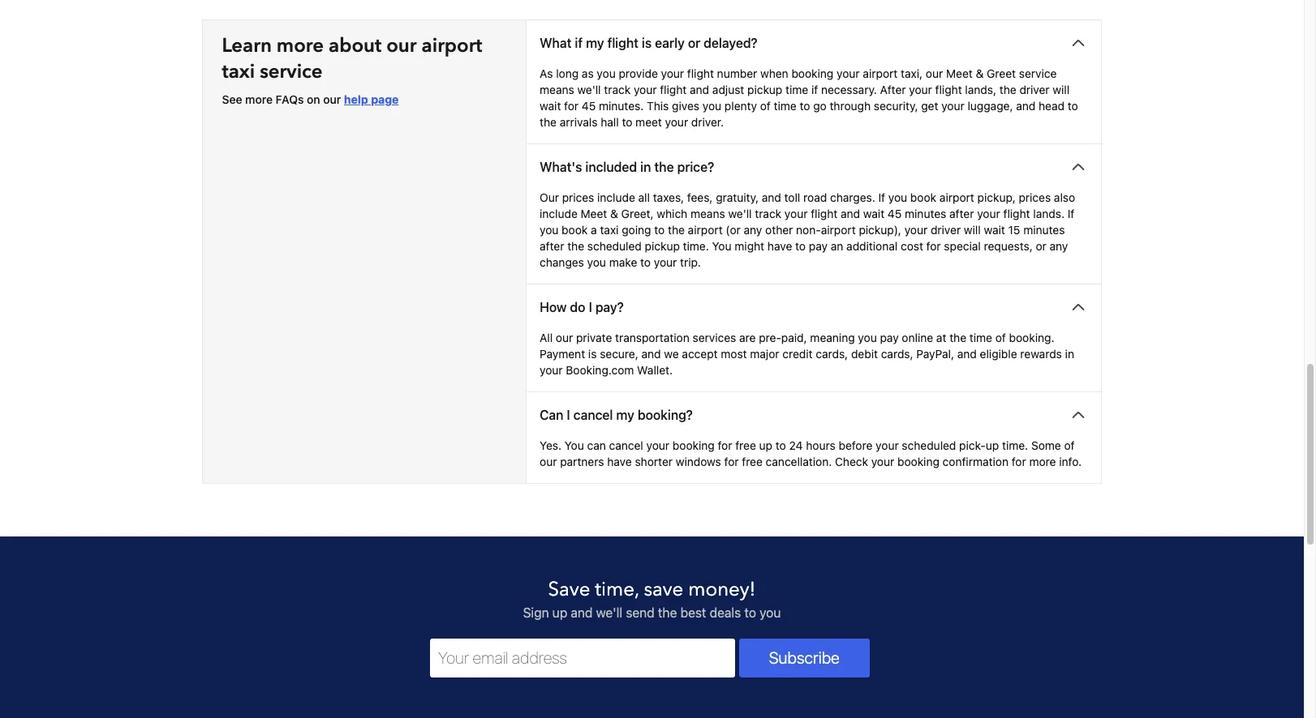 Task type: vqa. For each thing, say whether or not it's contained in the screenshot.
1st Not
no



Task type: describe. For each thing, give the bounding box(es) containing it.
arrivals
[[560, 115, 598, 129]]

gives
[[672, 99, 699, 112]]

an
[[831, 239, 843, 253]]

we'll inside our prices include all taxes, fees, gratuity, and toll road charges. if you book airport pickup, prices also include meet & greet, which means we'll track your flight and wait 45 minutes after your flight lands. if you book a taxi going to the airport (or any other non-airport pickup), your driver will wait 15 minutes after the scheduled pickup time. you might have to pay an additional cost for special requests, or any changes you make to your trip.
[[728, 207, 752, 220]]

do
[[570, 300, 585, 314]]

for inside our prices include all taxes, fees, gratuity, and toll road charges. if you book airport pickup, prices also include meet & greet, which means we'll track your flight and wait 45 minutes after your flight lands. if you book a taxi going to the airport (or any other non-airport pickup), your driver will wait 15 minutes after the scheduled pickup time. you might have to pay an additional cost for special requests, or any changes you make to your trip.
[[926, 239, 941, 253]]

45 inside as long as you provide your flight number when booking your airport taxi, our meet & greet service means we'll track your flight and adjust pickup time if necessary. after your flight lands, the driver will wait for 45 minutes. this gives you plenty of time to go through security, get your luggage, and head to the arrivals hall to meet your driver.
[[582, 99, 596, 112]]

your up shorter
[[646, 439, 670, 452]]

can i cancel my booking? button
[[527, 392, 1101, 438]]

learn
[[222, 32, 272, 59]]

will inside as long as you provide your flight number when booking your airport taxi, our meet & greet service means we'll track your flight and adjust pickup time if necessary. after your flight lands, the driver will wait for 45 minutes. this gives you plenty of time to go through security, get your luggage, and head to the arrivals hall to meet your driver.
[[1053, 82, 1070, 96]]

(or
[[726, 223, 741, 237]]

subscribe button
[[739, 639, 870, 678]]

go
[[813, 99, 827, 112]]

send
[[626, 606, 655, 620]]

confirmation
[[943, 455, 1009, 469]]

toll
[[784, 190, 800, 204]]

pickup),
[[859, 223, 901, 237]]

you inside all our private transportation services are pre-paid, meaning you pay online at the time of booking. payment is secure, and we accept most major credit cards, debit cards, paypal, and eligible rewards in your booking.com wallet.
[[858, 331, 877, 345]]

have inside our prices include all taxes, fees, gratuity, and toll road charges. if you book airport pickup, prices also include meet & greet, which means we'll track your flight and wait 45 minutes after your flight lands. if you book a taxi going to the airport (or any other non-airport pickup), your driver will wait 15 minutes after the scheduled pickup time. you might have to pay an additional cost for special requests, or any changes you make to your trip.
[[768, 239, 792, 253]]

we'll inside as long as you provide your flight number when booking your airport taxi, our meet & greet service means we'll track your flight and adjust pickup time if necessary. after your flight lands, the driver will wait for 45 minutes. this gives you plenty of time to go through security, get your luggage, and head to the arrivals hall to meet your driver.
[[577, 82, 601, 96]]

1 vertical spatial more
[[245, 92, 273, 106]]

1 horizontal spatial include
[[597, 190, 635, 204]]

your right get
[[941, 99, 965, 112]]

your up necessary.
[[837, 66, 860, 80]]

up inside save time, save money! sign up and we'll send the best deals to you
[[552, 606, 567, 620]]

can i cancel my booking?
[[540, 408, 693, 422]]

time. inside yes. you can cancel your booking for free up to 24 hours before your scheduled pick-up time. some of our partners have shorter windows for free cancellation. check your booking confirmation for more info.
[[1002, 439, 1028, 452]]

your right "check"
[[871, 455, 894, 469]]

booking.
[[1009, 331, 1054, 345]]

2 horizontal spatial booking
[[897, 455, 940, 469]]

2 horizontal spatial up
[[986, 439, 999, 452]]

the inside dropdown button
[[654, 160, 674, 174]]

you inside yes. you can cancel your booking for free up to 24 hours before your scheduled pick-up time. some of our partners have shorter windows for free cancellation. check your booking confirmation for more info.
[[565, 439, 584, 452]]

0 vertical spatial if
[[878, 190, 885, 204]]

you down our
[[540, 223, 559, 237]]

0 vertical spatial minutes
[[905, 207, 946, 220]]

services
[[693, 331, 736, 345]]

0 horizontal spatial include
[[540, 207, 578, 220]]

and inside save time, save money! sign up and we'll send the best deals to you
[[571, 606, 593, 620]]

requests,
[[984, 239, 1033, 253]]

check
[[835, 455, 868, 469]]

some
[[1031, 439, 1061, 452]]

wallet.
[[637, 363, 673, 377]]

help
[[344, 92, 368, 106]]

save time, save money! footer
[[0, 536, 1304, 719]]

when
[[760, 66, 788, 80]]

all our private transportation services are pre-paid, meaning you pay online at the time of booking. payment is secure, and we accept most major credit cards, debit cards, paypal, and eligible rewards in your booking.com wallet.
[[540, 331, 1074, 377]]

luggage,
[[968, 99, 1013, 112]]

in inside "what's included in the price?" dropdown button
[[640, 160, 651, 174]]

1 vertical spatial minutes
[[1023, 223, 1065, 237]]

0 horizontal spatial i
[[567, 408, 570, 422]]

booking.com
[[566, 363, 634, 377]]

debit
[[851, 347, 878, 361]]

lands.
[[1033, 207, 1065, 220]]

0 vertical spatial i
[[589, 300, 592, 314]]

to down minutes.
[[622, 115, 632, 129]]

1 horizontal spatial book
[[910, 190, 936, 204]]

the inside save time, save money! sign up and we'll send the best deals to you
[[658, 606, 677, 620]]

the left arrivals
[[540, 115, 557, 129]]

about
[[329, 32, 381, 59]]

taxi inside learn more about our airport taxi service see more faqs on our help page
[[222, 58, 255, 85]]

your down early
[[661, 66, 684, 80]]

booking inside as long as you provide your flight number when booking your airport taxi, our meet & greet service means we'll track your flight and adjust pickup time if necessary. after your flight lands, the driver will wait for 45 minutes. this gives you plenty of time to go through security, get your luggage, and head to the arrivals hall to meet your driver.
[[791, 66, 834, 80]]

our right the about
[[386, 32, 417, 59]]

flight up adjust
[[687, 66, 714, 80]]

cost
[[901, 239, 923, 253]]

save time, save money! sign up and we'll send the best deals to you
[[523, 577, 781, 620]]

1 vertical spatial wait
[[863, 207, 885, 220]]

what's included in the price? element
[[527, 190, 1101, 284]]

what if my flight is early or delayed?
[[540, 35, 758, 50]]

get
[[921, 99, 938, 112]]

necessary.
[[821, 82, 877, 96]]

is inside what if my flight is early or delayed? dropdown button
[[642, 35, 652, 50]]

booking?
[[638, 408, 693, 422]]

your left trip.
[[654, 255, 677, 269]]

taxes,
[[653, 190, 684, 204]]

or inside dropdown button
[[688, 35, 700, 50]]

greet
[[987, 66, 1016, 80]]

have inside yes. you can cancel your booking for free up to 24 hours before your scheduled pick-up time. some of our partners have shorter windows for free cancellation. check your booking confirmation for more info.
[[607, 455, 632, 469]]

secure,
[[600, 347, 638, 361]]

45 inside our prices include all taxes, fees, gratuity, and toll road charges. if you book airport pickup, prices also include meet & greet, which means we'll track your flight and wait 45 minutes after your flight lands. if you book a taxi going to the airport (or any other non-airport pickup), your driver will wait 15 minutes after the scheduled pickup time. you might have to pay an additional cost for special requests, or any changes you make to your trip.
[[888, 207, 902, 220]]

1 horizontal spatial up
[[759, 439, 772, 452]]

as long as you provide your flight number when booking your airport taxi, our meet & greet service means we'll track your flight and adjust pickup time if necessary. after your flight lands, the driver will wait for 45 minutes. this gives you plenty of time to go through security, get your luggage, and head to the arrivals hall to meet your driver.
[[540, 66, 1078, 129]]

you up the pickup), at top right
[[888, 190, 907, 204]]

to down which
[[654, 223, 665, 237]]

taxi,
[[901, 66, 923, 80]]

our inside all our private transportation services are pre-paid, meaning you pay online at the time of booking. payment is secure, and we accept most major credit cards, debit cards, paypal, and eligible rewards in your booking.com wallet.
[[556, 331, 573, 345]]

page
[[371, 92, 399, 106]]

accept
[[682, 347, 718, 361]]

1 vertical spatial any
[[1050, 239, 1068, 253]]

driver inside as long as you provide your flight number when booking your airport taxi, our meet & greet service means we'll track your flight and adjust pickup time if necessary. after your flight lands, the driver will wait for 45 minutes. this gives you plenty of time to go through security, get your luggage, and head to the arrivals hall to meet your driver.
[[1020, 82, 1050, 96]]

save
[[548, 577, 590, 603]]

you right as
[[597, 66, 616, 80]]

our inside yes. you can cancel your booking for free up to 24 hours before your scheduled pick-up time. some of our partners have shorter windows for free cancellation. check your booking confirmation for more info.
[[540, 455, 557, 469]]

minutes.
[[599, 99, 644, 112]]

your up cost
[[904, 223, 928, 237]]

1 vertical spatial time
[[774, 99, 797, 112]]

to left the go
[[800, 99, 810, 112]]

Your email address email field
[[430, 639, 735, 678]]

how
[[540, 300, 567, 314]]

faqs
[[276, 92, 304, 106]]

pay?
[[595, 300, 624, 314]]

time. inside our prices include all taxes, fees, gratuity, and toll road charges. if you book airport pickup, prices also include meet & greet, which means we'll track your flight and wait 45 minutes after your flight lands. if you book a taxi going to the airport (or any other non-airport pickup), your driver will wait 15 minutes after the scheduled pickup time. you might have to pay an additional cost for special requests, or any changes you make to your trip.
[[683, 239, 709, 253]]

will inside our prices include all taxes, fees, gratuity, and toll road charges. if you book airport pickup, prices also include meet & greet, which means we'll track your flight and wait 45 minutes after your flight lands. if you book a taxi going to the airport (or any other non-airport pickup), your driver will wait 15 minutes after the scheduled pickup time. you might have to pay an additional cost for special requests, or any changes you make to your trip.
[[964, 223, 981, 237]]

save
[[644, 577, 683, 603]]

1 prices from the left
[[562, 190, 594, 204]]

fees,
[[687, 190, 713, 204]]

and up gives
[[690, 82, 709, 96]]

pickup inside as long as you provide your flight number when booking your airport taxi, our meet & greet service means we'll track your flight and adjust pickup time if necessary. after your flight lands, the driver will wait for 45 minutes. this gives you plenty of time to go through security, get your luggage, and head to the arrivals hall to meet your driver.
[[747, 82, 782, 96]]

greet,
[[621, 207, 654, 220]]

what if my flight is early or delayed? button
[[527, 20, 1101, 65]]

meet inside our prices include all taxes, fees, gratuity, and toll road charges. if you book airport pickup, prices also include meet & greet, which means we'll track your flight and wait 45 minutes after your flight lands. if you book a taxi going to the airport (or any other non-airport pickup), your driver will wait 15 minutes after the scheduled pickup time. you might have to pay an additional cost for special requests, or any changes you make to your trip.
[[581, 207, 607, 220]]

cancellation.
[[766, 455, 832, 469]]

to inside save time, save money! sign up and we'll send the best deals to you
[[744, 606, 756, 620]]

changes
[[540, 255, 584, 269]]

early
[[655, 35, 685, 50]]

on
[[307, 92, 320, 106]]

can
[[587, 439, 606, 452]]

as
[[582, 66, 594, 80]]

after
[[880, 82, 906, 96]]

major
[[750, 347, 779, 361]]

partners
[[560, 455, 604, 469]]

more inside yes. you can cancel your booking for free up to 24 hours before your scheduled pick-up time. some of our partners have shorter windows for free cancellation. check your booking confirmation for more info.
[[1029, 455, 1056, 469]]

your down gives
[[665, 115, 688, 129]]

for right "confirmation"
[[1012, 455, 1026, 469]]

most
[[721, 347, 747, 361]]

wait inside as long as you provide your flight number when booking your airport taxi, our meet & greet service means we'll track your flight and adjust pickup time if necessary. after your flight lands, the driver will wait for 45 minutes. this gives you plenty of time to go through security, get your luggage, and head to the arrivals hall to meet your driver.
[[540, 99, 561, 112]]

pay inside our prices include all taxes, fees, gratuity, and toll road charges. if you book airport pickup, prices also include meet & greet, which means we'll track your flight and wait 45 minutes after your flight lands. if you book a taxi going to the airport (or any other non-airport pickup), your driver will wait 15 minutes after the scheduled pickup time. you might have to pay an additional cost for special requests, or any changes you make to your trip.
[[809, 239, 828, 253]]

online
[[902, 331, 933, 345]]

1 vertical spatial booking
[[673, 439, 715, 452]]

hall
[[601, 115, 619, 129]]

how do i pay?
[[540, 300, 624, 314]]

before
[[839, 439, 873, 452]]

and left eligible
[[957, 347, 977, 361]]

time inside all our private transportation services are pre-paid, meaning you pay online at the time of booking. payment is secure, and we accept most major credit cards, debit cards, paypal, and eligible rewards in your booking.com wallet.
[[970, 331, 992, 345]]

& inside our prices include all taxes, fees, gratuity, and toll road charges. if you book airport pickup, prices also include meet & greet, which means we'll track your flight and wait 45 minutes after your flight lands. if you book a taxi going to the airport (or any other non-airport pickup), your driver will wait 15 minutes after the scheduled pickup time. you might have to pay an additional cost for special requests, or any changes you make to your trip.
[[610, 207, 618, 220]]

road
[[803, 190, 827, 204]]

0 vertical spatial free
[[735, 439, 756, 452]]

airport inside as long as you provide your flight number when booking your airport taxi, our meet & greet service means we'll track your flight and adjust pickup time if necessary. after your flight lands, the driver will wait for 45 minutes. this gives you plenty of time to go through security, get your luggage, and head to the arrivals hall to meet your driver.
[[863, 66, 898, 80]]

payment
[[540, 347, 585, 361]]

you left make
[[587, 255, 606, 269]]

delayed?
[[704, 35, 758, 50]]

and down charges.
[[841, 207, 860, 220]]

in inside all our private transportation services are pre-paid, meaning you pay online at the time of booking. payment is secure, and we accept most major credit cards, debit cards, paypal, and eligible rewards in your booking.com wallet.
[[1065, 347, 1074, 361]]

the up changes
[[567, 239, 584, 253]]

your down taxi, on the top right of page
[[909, 82, 932, 96]]

to right head
[[1068, 99, 1078, 112]]

number
[[717, 66, 757, 80]]

0 vertical spatial after
[[949, 207, 974, 220]]

track inside our prices include all taxes, fees, gratuity, and toll road charges. if you book airport pickup, prices also include meet & greet, which means we'll track your flight and wait 45 minutes after your flight lands. if you book a taxi going to the airport (or any other non-airport pickup), your driver will wait 15 minutes after the scheduled pickup time. you might have to pay an additional cost for special requests, or any changes you make to your trip.
[[755, 207, 782, 220]]

paid,
[[781, 331, 807, 345]]

flight up gives
[[660, 82, 687, 96]]

what's included in the price? button
[[527, 144, 1101, 190]]



Task type: locate. For each thing, give the bounding box(es) containing it.
24
[[789, 439, 803, 452]]

0 vertical spatial in
[[640, 160, 651, 174]]

2 vertical spatial wait
[[984, 223, 1005, 237]]

1 horizontal spatial cards,
[[881, 347, 913, 361]]

if inside as long as you provide your flight number when booking your airport taxi, our meet & greet service means we'll track your flight and adjust pickup time if necessary. after your flight lands, the driver will wait for 45 minutes. this gives you plenty of time to go through security, get your luggage, and head to the arrivals hall to meet your driver.
[[811, 82, 818, 96]]

&
[[976, 66, 984, 80], [610, 207, 618, 220]]

1 vertical spatial in
[[1065, 347, 1074, 361]]

how do i pay? element
[[527, 330, 1101, 392]]

cards, down meaning
[[816, 347, 848, 361]]

time. up trip.
[[683, 239, 709, 253]]

our
[[540, 190, 559, 204]]

my up as
[[586, 35, 604, 50]]

& left greet,
[[610, 207, 618, 220]]

learn more about our airport taxi service see more faqs on our help page
[[222, 32, 482, 106]]

a
[[591, 223, 597, 237]]

or right requests,
[[1036, 239, 1047, 253]]

booking
[[791, 66, 834, 80], [673, 439, 715, 452], [897, 455, 940, 469]]

the inside all our private transportation services are pre-paid, meaning you pay online at the time of booking. payment is secure, and we accept most major credit cards, debit cards, paypal, and eligible rewards in your booking.com wallet.
[[950, 331, 966, 345]]

free
[[735, 439, 756, 452], [742, 455, 763, 469]]

0 vertical spatial or
[[688, 35, 700, 50]]

1 horizontal spatial pickup
[[747, 82, 782, 96]]

pickup inside our prices include all taxes, fees, gratuity, and toll road charges. if you book airport pickup, prices also include meet & greet, which means we'll track your flight and wait 45 minutes after your flight lands. if you book a taxi going to the airport (or any other non-airport pickup), your driver will wait 15 minutes after the scheduled pickup time. you might have to pay an additional cost for special requests, or any changes you make to your trip.
[[645, 239, 680, 253]]

is left early
[[642, 35, 652, 50]]

we'll down the time,
[[596, 606, 623, 620]]

means inside as long as you provide your flight number when booking your airport taxi, our meet & greet service means we'll track your flight and adjust pickup time if necessary. after your flight lands, the driver will wait for 45 minutes. this gives you plenty of time to go through security, get your luggage, and head to the arrivals hall to meet your driver.
[[540, 82, 574, 96]]

0 horizontal spatial pickup
[[645, 239, 680, 253]]

which
[[657, 207, 687, 220]]

0 horizontal spatial is
[[588, 347, 597, 361]]

and down transportation
[[641, 347, 661, 361]]

1 vertical spatial after
[[540, 239, 564, 253]]

0 horizontal spatial wait
[[540, 99, 561, 112]]

pre-
[[759, 331, 781, 345]]

0 horizontal spatial of
[[760, 99, 771, 112]]

my inside can i cancel my booking? dropdown button
[[616, 408, 634, 422]]

hours
[[806, 439, 836, 452]]

what
[[540, 35, 572, 50]]

0 horizontal spatial my
[[586, 35, 604, 50]]

pickup
[[747, 82, 782, 96], [645, 239, 680, 253]]

also
[[1054, 190, 1075, 204]]

0 vertical spatial means
[[540, 82, 574, 96]]

or inside our prices include all taxes, fees, gratuity, and toll road charges. if you book airport pickup, prices also include meet & greet, which means we'll track your flight and wait 45 minutes after your flight lands. if you book a taxi going to the airport (or any other non-airport pickup), your driver will wait 15 minutes after the scheduled pickup time. you might have to pay an additional cost for special requests, or any changes you make to your trip.
[[1036, 239, 1047, 253]]

2 horizontal spatial more
[[1029, 455, 1056, 469]]

of inside yes. you can cancel your booking for free up to 24 hours before your scheduled pick-up time. some of our partners have shorter windows for free cancellation. check your booking confirmation for more info.
[[1064, 439, 1075, 452]]

1 vertical spatial track
[[755, 207, 782, 220]]

pay inside all our private transportation services are pre-paid, meaning you pay online at the time of booking. payment is secure, and we accept most major credit cards, debit cards, paypal, and eligible rewards in your booking.com wallet.
[[880, 331, 899, 345]]

the right at
[[950, 331, 966, 345]]

1 vertical spatial include
[[540, 207, 578, 220]]

2 vertical spatial more
[[1029, 455, 1056, 469]]

2 vertical spatial of
[[1064, 439, 1075, 452]]

money!
[[688, 577, 756, 603]]

2 vertical spatial we'll
[[596, 606, 623, 620]]

make
[[609, 255, 637, 269]]

track up other
[[755, 207, 782, 220]]

my
[[586, 35, 604, 50], [616, 408, 634, 422]]

& up lands,
[[976, 66, 984, 80]]

1 vertical spatial 45
[[888, 207, 902, 220]]

1 horizontal spatial minutes
[[1023, 223, 1065, 237]]

yes. you can cancel your booking for free up to 24 hours before your scheduled pick-up time. some of our partners have shorter windows for free cancellation. check your booking confirmation for more info.
[[540, 439, 1082, 469]]

0 vertical spatial pay
[[809, 239, 828, 253]]

you inside save time, save money! sign up and we'll send the best deals to you
[[760, 606, 781, 620]]

and left toll
[[762, 190, 781, 204]]

if right what
[[575, 35, 583, 50]]

cancel inside can i cancel my booking? dropdown button
[[573, 408, 613, 422]]

0 horizontal spatial 45
[[582, 99, 596, 112]]

airport
[[422, 32, 482, 59], [863, 66, 898, 80], [940, 190, 974, 204], [688, 223, 723, 237], [821, 223, 856, 237]]

1 horizontal spatial means
[[691, 207, 725, 220]]

1 horizontal spatial more
[[277, 32, 324, 59]]

gratuity,
[[716, 190, 759, 204]]

info.
[[1059, 455, 1082, 469]]

through
[[830, 99, 871, 112]]

0 vertical spatial you
[[712, 239, 732, 253]]

see
[[222, 92, 242, 106]]

1 horizontal spatial of
[[995, 331, 1006, 345]]

1 horizontal spatial any
[[1050, 239, 1068, 253]]

0 horizontal spatial meet
[[581, 207, 607, 220]]

to right make
[[640, 255, 651, 269]]

at
[[936, 331, 946, 345]]

pay left "online"
[[880, 331, 899, 345]]

0 vertical spatial we'll
[[577, 82, 601, 96]]

meaning
[[810, 331, 855, 345]]

i right can
[[567, 408, 570, 422]]

cancel inside yes. you can cancel your booking for free up to 24 hours before your scheduled pick-up time. some of our partners have shorter windows for free cancellation. check your booking confirmation for more info.
[[609, 439, 643, 452]]

0 vertical spatial will
[[1053, 82, 1070, 96]]

more right learn
[[277, 32, 324, 59]]

or
[[688, 35, 700, 50], [1036, 239, 1047, 253]]

all
[[638, 190, 650, 204]]

our right the 'on'
[[323, 92, 341, 106]]

as
[[540, 66, 553, 80]]

in right rewards
[[1065, 347, 1074, 361]]

2 prices from the left
[[1019, 190, 1051, 204]]

1 vertical spatial meet
[[581, 207, 607, 220]]

to down 'non-'
[[795, 239, 806, 253]]

time.
[[683, 239, 709, 253], [1002, 439, 1028, 452]]

cards, down "online"
[[881, 347, 913, 361]]

wait left 15
[[984, 223, 1005, 237]]

for right 'windows'
[[724, 455, 739, 469]]

credit
[[782, 347, 813, 361]]

1 horizontal spatial is
[[642, 35, 652, 50]]

trip.
[[680, 255, 701, 269]]

0 vertical spatial more
[[277, 32, 324, 59]]

cancel up 'can'
[[573, 408, 613, 422]]

we'll down gratuity,
[[728, 207, 752, 220]]

best
[[680, 606, 706, 620]]

scheduled left the pick-
[[902, 439, 956, 452]]

if inside dropdown button
[[575, 35, 583, 50]]

we'll inside save time, save money! sign up and we'll send the best deals to you
[[596, 606, 623, 620]]

1 horizontal spatial if
[[811, 82, 818, 96]]

and left head
[[1016, 99, 1036, 112]]

my inside what if my flight is early or delayed? dropdown button
[[586, 35, 604, 50]]

of up info. in the right bottom of the page
[[1064, 439, 1075, 452]]

your down toll
[[785, 207, 808, 220]]

our prices include all taxes, fees, gratuity, and toll road charges. if you book airport pickup, prices also include meet & greet, which means we'll track your flight and wait 45 minutes after your flight lands. if you book a taxi going to the airport (or any other non-airport pickup), your driver will wait 15 minutes after the scheduled pickup time. you might have to pay an additional cost for special requests, or any changes you make to your trip.
[[540, 190, 1075, 269]]

after up changes
[[540, 239, 564, 253]]

flight up get
[[935, 82, 962, 96]]

1 horizontal spatial booking
[[791, 66, 834, 80]]

1 vertical spatial free
[[742, 455, 763, 469]]

we
[[664, 347, 679, 361]]

meet
[[635, 115, 662, 129]]

flight inside what if my flight is early or delayed? dropdown button
[[607, 35, 639, 50]]

other
[[765, 223, 793, 237]]

1 horizontal spatial taxi
[[600, 223, 619, 237]]

your down pickup,
[[977, 207, 1000, 220]]

of inside as long as you provide your flight number when booking your airport taxi, our meet & greet service means we'll track your flight and adjust pickup time if necessary. after your flight lands, the driver will wait for 45 minutes. this gives you plenty of time to go through security, get your luggage, and head to the arrivals hall to meet your driver.
[[760, 99, 771, 112]]

2 vertical spatial booking
[[897, 455, 940, 469]]

your down 'provide'
[[634, 82, 657, 96]]

0 horizontal spatial scheduled
[[587, 239, 642, 253]]

2 cards, from the left
[[881, 347, 913, 361]]

in
[[640, 160, 651, 174], [1065, 347, 1074, 361]]

0 vertical spatial 45
[[582, 99, 596, 112]]

1 horizontal spatial my
[[616, 408, 634, 422]]

sign
[[523, 606, 549, 620]]

booking up 'windows'
[[673, 439, 715, 452]]

have
[[768, 239, 792, 253], [607, 455, 632, 469]]

1 horizontal spatial you
[[712, 239, 732, 253]]

0 vertical spatial scheduled
[[587, 239, 642, 253]]

our down yes.
[[540, 455, 557, 469]]

0 horizontal spatial &
[[610, 207, 618, 220]]

book up cost
[[910, 190, 936, 204]]

service inside as long as you provide your flight number when booking your airport taxi, our meet & greet service means we'll track your flight and adjust pickup time if necessary. after your flight lands, the driver will wait for 45 minutes. this gives you plenty of time to go through security, get your luggage, and head to the arrivals hall to meet your driver.
[[1019, 66, 1057, 80]]

i right do
[[589, 300, 592, 314]]

0 vertical spatial time.
[[683, 239, 709, 253]]

0 vertical spatial of
[[760, 99, 771, 112]]

1 horizontal spatial pay
[[880, 331, 899, 345]]

after
[[949, 207, 974, 220], [540, 239, 564, 253]]

to right deals
[[744, 606, 756, 620]]

0 vertical spatial booking
[[791, 66, 834, 80]]

scheduled inside our prices include all taxes, fees, gratuity, and toll road charges. if you book airport pickup, prices also include meet & greet, which means we'll track your flight and wait 45 minutes after your flight lands. if you book a taxi going to the airport (or any other non-airport pickup), your driver will wait 15 minutes after the scheduled pickup time. you might have to pay an additional cost for special requests, or any changes you make to your trip.
[[587, 239, 642, 253]]

rewards
[[1020, 347, 1062, 361]]

1 horizontal spatial if
[[1068, 207, 1075, 220]]

have left shorter
[[607, 455, 632, 469]]

1 vertical spatial time.
[[1002, 439, 1028, 452]]

track inside as long as you provide your flight number when booking your airport taxi, our meet & greet service means we'll track your flight and adjust pickup time if necessary. after your flight lands, the driver will wait for 45 minutes. this gives you plenty of time to go through security, get your luggage, and head to the arrivals hall to meet your driver.
[[604, 82, 631, 96]]

1 horizontal spatial meet
[[946, 66, 973, 80]]

prices right our
[[562, 190, 594, 204]]

prices
[[562, 190, 594, 204], [1019, 190, 1051, 204]]

pickup,
[[977, 190, 1016, 204]]

minutes
[[905, 207, 946, 220], [1023, 223, 1065, 237]]

1 horizontal spatial driver
[[1020, 82, 1050, 96]]

track
[[604, 82, 631, 96], [755, 207, 782, 220]]

1 horizontal spatial scheduled
[[902, 439, 956, 452]]

for up 'windows'
[[718, 439, 732, 452]]

0 vertical spatial book
[[910, 190, 936, 204]]

the down which
[[668, 223, 685, 237]]

flight down road
[[811, 207, 838, 220]]

0 horizontal spatial book
[[562, 223, 588, 237]]

our inside as long as you provide your flight number when booking your airport taxi, our meet & greet service means we'll track your flight and adjust pickup time if necessary. after your flight lands, the driver will wait for 45 minutes. this gives you plenty of time to go through security, get your luggage, and head to the arrivals hall to meet your driver.
[[926, 66, 943, 80]]

paypal,
[[916, 347, 954, 361]]

your right before
[[876, 439, 899, 452]]

might
[[735, 239, 764, 253]]

will
[[1053, 82, 1070, 96], [964, 223, 981, 237]]

private
[[576, 331, 612, 345]]

0 horizontal spatial up
[[552, 606, 567, 620]]

or right early
[[688, 35, 700, 50]]

include down our
[[540, 207, 578, 220]]

in up all
[[640, 160, 651, 174]]

book left the a
[[562, 223, 588, 237]]

2 horizontal spatial wait
[[984, 223, 1005, 237]]

1 horizontal spatial will
[[1053, 82, 1070, 96]]

flight
[[607, 35, 639, 50], [687, 66, 714, 80], [660, 82, 687, 96], [935, 82, 962, 96], [811, 207, 838, 220], [1003, 207, 1030, 220]]

1 vertical spatial driver
[[931, 223, 961, 237]]

1 vertical spatial of
[[995, 331, 1006, 345]]

more right see
[[245, 92, 273, 106]]

1 vertical spatial book
[[562, 223, 588, 237]]

you inside our prices include all taxes, fees, gratuity, and toll road charges. if you book airport pickup, prices also include meet & greet, which means we'll track your flight and wait 45 minutes after your flight lands. if you book a taxi going to the airport (or any other non-airport pickup), your driver will wait 15 minutes after the scheduled pickup time. you might have to pay an additional cost for special requests, or any changes you make to your trip.
[[712, 239, 732, 253]]

flight up 15
[[1003, 207, 1030, 220]]

45 up arrivals
[[582, 99, 596, 112]]

service
[[260, 58, 323, 85], [1019, 66, 1057, 80]]

0 vertical spatial time
[[786, 82, 808, 96]]

include up greet,
[[597, 190, 635, 204]]

if
[[575, 35, 583, 50], [811, 82, 818, 96]]

this
[[647, 99, 669, 112]]

pickup down going
[[645, 239, 680, 253]]

meet inside as long as you provide your flight number when booking your airport taxi, our meet & greet service means we'll track your flight and adjust pickup time if necessary. after your flight lands, the driver will wait for 45 minutes. this gives you plenty of time to go through security, get your luggage, and head to the arrivals hall to meet your driver.
[[946, 66, 973, 80]]

time. left some
[[1002, 439, 1028, 452]]

2 horizontal spatial of
[[1064, 439, 1075, 452]]

are
[[739, 331, 756, 345]]

you right deals
[[760, 606, 781, 620]]

& inside as long as you provide your flight number when booking your airport taxi, our meet & greet service means we'll track your flight and adjust pickup time if necessary. after your flight lands, the driver will wait for 45 minutes. this gives you plenty of time to go through security, get your luggage, and head to the arrivals hall to meet your driver.
[[976, 66, 984, 80]]

provide
[[619, 66, 658, 80]]

for inside as long as you provide your flight number when booking your airport taxi, our meet & greet service means we'll track your flight and adjust pickup time if necessary. after your flight lands, the driver will wait for 45 minutes. this gives you plenty of time to go through security, get your luggage, and head to the arrivals hall to meet your driver.
[[564, 99, 579, 112]]

0 vertical spatial meet
[[946, 66, 973, 80]]

what's
[[540, 160, 582, 174]]

our up payment
[[556, 331, 573, 345]]

the up taxes,
[[654, 160, 674, 174]]

free left 24 at the bottom right of page
[[735, 439, 756, 452]]

1 vertical spatial pay
[[880, 331, 899, 345]]

and
[[690, 82, 709, 96], [1016, 99, 1036, 112], [762, 190, 781, 204], [841, 207, 860, 220], [641, 347, 661, 361], [957, 347, 977, 361], [571, 606, 593, 620]]

after up special
[[949, 207, 974, 220]]

any down lands.
[[1050, 239, 1068, 253]]

1 cards, from the left
[[816, 347, 848, 361]]

1 vertical spatial means
[[691, 207, 725, 220]]

means
[[540, 82, 574, 96], [691, 207, 725, 220]]

free left cancellation.
[[742, 455, 763, 469]]

is inside all our private transportation services are pre-paid, meaning you pay online at the time of booking. payment is secure, and we accept most major credit cards, debit cards, paypal, and eligible rewards in your booking.com wallet.
[[588, 347, 597, 361]]

0 horizontal spatial in
[[640, 160, 651, 174]]

of inside all our private transportation services are pre-paid, meaning you pay online at the time of booking. payment is secure, and we accept most major credit cards, debit cards, paypal, and eligible rewards in your booking.com wallet.
[[995, 331, 1006, 345]]

taxi inside our prices include all taxes, fees, gratuity, and toll road charges. if you book airport pickup, prices also include meet & greet, which means we'll track your flight and wait 45 minutes after your flight lands. if you book a taxi going to the airport (or any other non-airport pickup), your driver will wait 15 minutes after the scheduled pickup time. you might have to pay an additional cost for special requests, or any changes you make to your trip.
[[600, 223, 619, 237]]

up right sign
[[552, 606, 567, 620]]

1 vertical spatial i
[[567, 408, 570, 422]]

our
[[386, 32, 417, 59], [926, 66, 943, 80], [323, 92, 341, 106], [556, 331, 573, 345], [540, 455, 557, 469]]

for right cost
[[926, 239, 941, 253]]

pickup down when
[[747, 82, 782, 96]]

1 vertical spatial my
[[616, 408, 634, 422]]

can i cancel my booking? element
[[527, 438, 1101, 483]]

0 horizontal spatial booking
[[673, 439, 715, 452]]

is down private
[[588, 347, 597, 361]]

1 vertical spatial is
[[588, 347, 597, 361]]

0 vertical spatial track
[[604, 82, 631, 96]]

our right taxi, on the top right of page
[[926, 66, 943, 80]]

0 vertical spatial any
[[744, 223, 762, 237]]

1 horizontal spatial wait
[[863, 207, 885, 220]]

0 horizontal spatial time.
[[683, 239, 709, 253]]

means down "long"
[[540, 82, 574, 96]]

track up minutes.
[[604, 82, 631, 96]]

means inside our prices include all taxes, fees, gratuity, and toll road charges. if you book airport pickup, prices also include meet & greet, which means we'll track your flight and wait 45 minutes after your flight lands. if you book a taxi going to the airport (or any other non-airport pickup), your driver will wait 15 minutes after the scheduled pickup time. you might have to pay an additional cost for special requests, or any changes you make to your trip.
[[691, 207, 725, 220]]

your inside all our private transportation services are pre-paid, meaning you pay online at the time of booking. payment is secure, and we accept most major credit cards, debit cards, paypal, and eligible rewards in your booking.com wallet.
[[540, 363, 563, 377]]

service up "faqs"
[[260, 58, 323, 85]]

service inside learn more about our airport taxi service see more faqs on our help page
[[260, 58, 323, 85]]

security,
[[874, 99, 918, 112]]

what's included in the price?
[[540, 160, 714, 174]]

1 vertical spatial if
[[811, 82, 818, 96]]

0 horizontal spatial driver
[[931, 223, 961, 237]]

price?
[[677, 160, 714, 174]]

0 horizontal spatial more
[[245, 92, 273, 106]]

can
[[540, 408, 563, 422]]

the down save at the bottom of the page
[[658, 606, 677, 620]]

0 horizontal spatial any
[[744, 223, 762, 237]]

booking down what if my flight is early or delayed? dropdown button
[[791, 66, 834, 80]]

pay left an
[[809, 239, 828, 253]]

0 horizontal spatial cards,
[[816, 347, 848, 361]]

0 horizontal spatial you
[[565, 439, 584, 452]]

0 vertical spatial include
[[597, 190, 635, 204]]

0 vertical spatial &
[[976, 66, 984, 80]]

time,
[[595, 577, 639, 603]]

you up driver.
[[703, 99, 721, 112]]

the down greet
[[1000, 82, 1016, 96]]

pick-
[[959, 439, 986, 452]]

meet up the a
[[581, 207, 607, 220]]

what if my flight is early or delayed? element
[[527, 65, 1101, 143]]

0 horizontal spatial after
[[540, 239, 564, 253]]

you
[[597, 66, 616, 80], [703, 99, 721, 112], [888, 190, 907, 204], [540, 223, 559, 237], [587, 255, 606, 269], [858, 331, 877, 345], [760, 606, 781, 620]]

15
[[1008, 223, 1020, 237]]

scheduled inside yes. you can cancel your booking for free up to 24 hours before your scheduled pick-up time. some of our partners have shorter windows for free cancellation. check your booking confirmation for more info.
[[902, 439, 956, 452]]

include
[[597, 190, 635, 204], [540, 207, 578, 220]]

0 horizontal spatial if
[[575, 35, 583, 50]]

1 horizontal spatial prices
[[1019, 190, 1051, 204]]

you up debit
[[858, 331, 877, 345]]

1 vertical spatial if
[[1068, 207, 1075, 220]]

means down fees,
[[691, 207, 725, 220]]

prices up lands.
[[1019, 190, 1051, 204]]

to left 24 at the bottom right of page
[[776, 439, 786, 452]]

long
[[556, 66, 579, 80]]

airport inside learn more about our airport taxi service see more faqs on our help page
[[422, 32, 482, 59]]

wait up the pickup), at top right
[[863, 207, 885, 220]]

driver
[[1020, 82, 1050, 96], [931, 223, 961, 237]]

0 vertical spatial taxi
[[222, 58, 255, 85]]

1 vertical spatial taxi
[[600, 223, 619, 237]]

to inside yes. you can cancel your booking for free up to 24 hours before your scheduled pick-up time. some of our partners have shorter windows for free cancellation. check your booking confirmation for more info.
[[776, 439, 786, 452]]

included
[[585, 160, 637, 174]]

booking left "confirmation"
[[897, 455, 940, 469]]

driver inside our prices include all taxes, fees, gratuity, and toll road charges. if you book airport pickup, prices also include meet & greet, which means we'll track your flight and wait 45 minutes after your flight lands. if you book a taxi going to the airport (or any other non-airport pickup), your driver will wait 15 minutes after the scheduled pickup time. you might have to pay an additional cost for special requests, or any changes you make to your trip.
[[931, 223, 961, 237]]

and down save
[[571, 606, 593, 620]]

deals
[[710, 606, 741, 620]]

you
[[712, 239, 732, 253], [565, 439, 584, 452]]

scheduled up make
[[587, 239, 642, 253]]

flight up 'provide'
[[607, 35, 639, 50]]

1 vertical spatial &
[[610, 207, 618, 220]]

0 vertical spatial wait
[[540, 99, 561, 112]]



